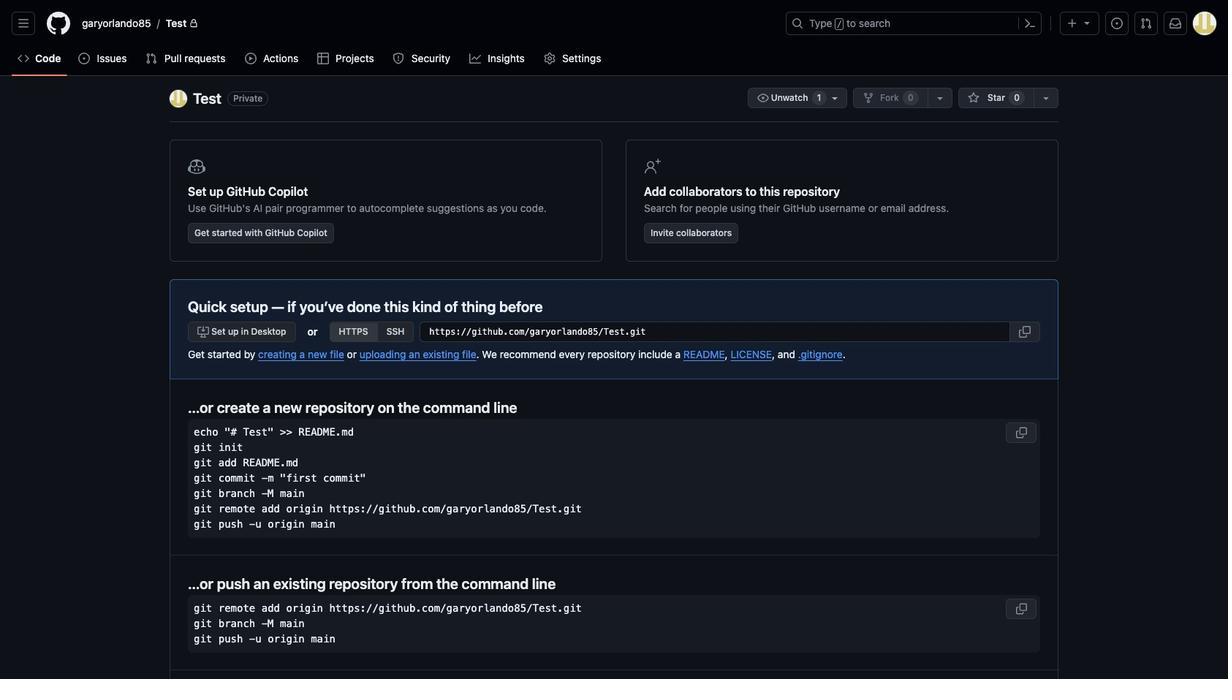 Task type: vqa. For each thing, say whether or not it's contained in the screenshot.
Copy to clipboard icon
yes



Task type: locate. For each thing, give the bounding box(es) containing it.
copy to clipboard image
[[1020, 326, 1031, 338], [1016, 603, 1028, 615]]

owner avatar image
[[170, 90, 187, 108]]

play image
[[245, 53, 257, 64]]

Clone URL text field
[[420, 322, 1011, 342]]

git pull request image
[[145, 53, 157, 64]]

table image
[[317, 53, 329, 64]]

1 vertical spatial issue opened image
[[79, 53, 90, 64]]

git pull request image
[[1141, 18, 1153, 29]]

0 users starred this repository element
[[1010, 91, 1026, 105]]

command palette image
[[1025, 18, 1037, 29]]

lock image
[[190, 19, 199, 28]]

0 horizontal spatial issue opened image
[[79, 53, 90, 64]]

star image
[[968, 92, 980, 104]]

shield image
[[393, 53, 405, 64]]

see your forks of this repository image
[[935, 92, 946, 104]]

homepage image
[[47, 12, 70, 35]]

0 vertical spatial issue opened image
[[1112, 18, 1124, 29]]

add this repository to a list image
[[1041, 92, 1053, 104]]

triangle down image
[[1082, 17, 1094, 29]]

issue opened image
[[1112, 18, 1124, 29], [79, 53, 90, 64]]

issue opened image left git pull request icon
[[1112, 18, 1124, 29]]

notifications image
[[1170, 18, 1182, 29]]

1 horizontal spatial issue opened image
[[1112, 18, 1124, 29]]

graph image
[[469, 53, 481, 64]]

issue opened image right code icon
[[79, 53, 90, 64]]

list
[[76, 12, 778, 35]]



Task type: describe. For each thing, give the bounding box(es) containing it.
repo forked image
[[863, 92, 875, 104]]

plus image
[[1067, 18, 1079, 29]]

1 vertical spatial copy to clipboard image
[[1016, 603, 1028, 615]]

issue opened image for git pull request image
[[79, 53, 90, 64]]

gear image
[[544, 53, 556, 64]]

issue opened image for git pull request icon
[[1112, 18, 1124, 29]]

person add image
[[644, 158, 662, 176]]

code image
[[18, 53, 29, 64]]

copy to clipboard image
[[1016, 427, 1028, 439]]

copilot image
[[188, 158, 206, 176]]

desktop download image
[[198, 326, 209, 338]]

0 vertical spatial copy to clipboard image
[[1020, 326, 1031, 338]]

eye image
[[758, 92, 769, 104]]



